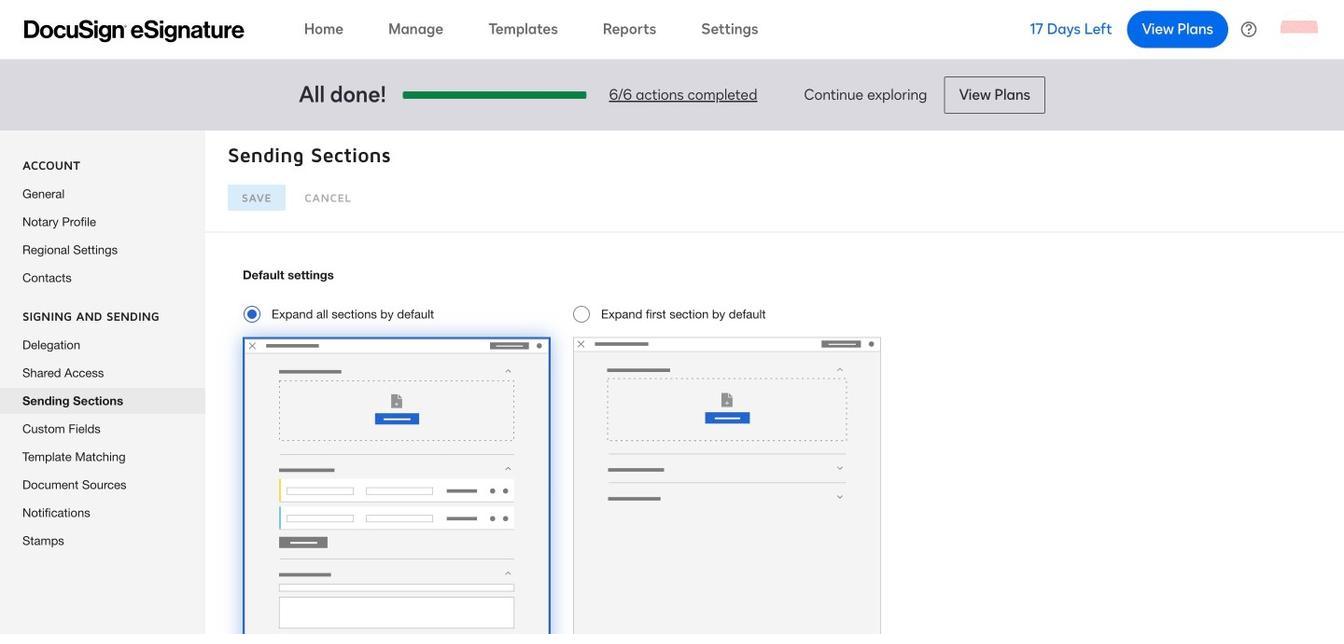 Task type: describe. For each thing, give the bounding box(es) containing it.
expand first image
[[573, 338, 881, 635]]

your uploaded profile image image
[[1281, 11, 1318, 48]]



Task type: locate. For each thing, give the bounding box(es) containing it.
expand all image
[[243, 338, 551, 635]]

docusign esignature image
[[24, 20, 245, 42]]

option group
[[243, 267, 1344, 635]]



Task type: vqa. For each thing, say whether or not it's contained in the screenshot.
the Your uploaded profile image
yes



